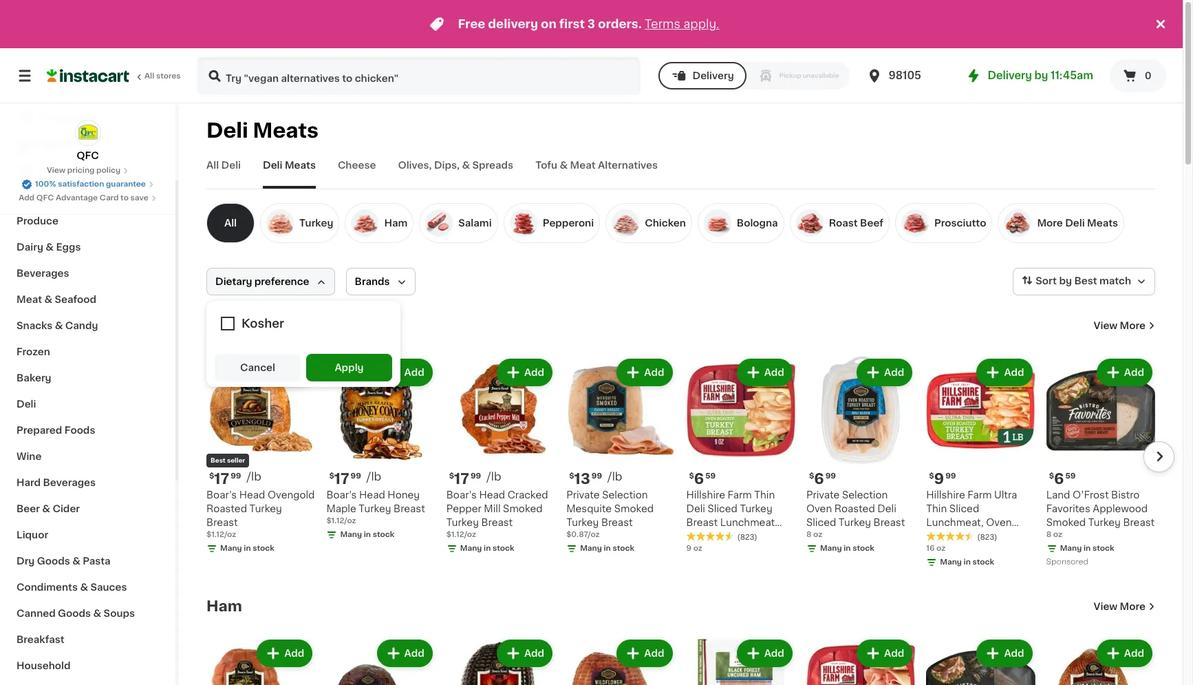 Task type: describe. For each thing, give the bounding box(es) containing it.
snacks & candy link
[[8, 313, 167, 339]]

best for best match
[[1075, 276, 1098, 286]]

selection for smoked
[[603, 490, 648, 500]]

prosciutto
[[935, 218, 987, 228]]

6 for private selection oven roasted deli sliced turkey breast
[[815, 472, 825, 486]]

dairy
[[17, 242, 43, 252]]

guarantee
[[106, 180, 146, 188]]

roast beef image
[[796, 209, 824, 237]]

deli link
[[8, 391, 167, 417]]

olives, dips, & spreads
[[398, 160, 514, 170]]

sliced for 9
[[950, 504, 980, 514]]

dry goods & pasta link
[[8, 548, 167, 574]]

$1.12/oz inside boar's head cracked pepper mill smoked turkey breast $1.12/oz
[[447, 531, 476, 539]]

smoked for boar's head cracked pepper mill smoked turkey breast
[[503, 504, 543, 514]]

recipes link
[[8, 131, 167, 158]]

service type group
[[659, 62, 851, 90]]

by for delivery
[[1035, 70, 1049, 81]]

canned
[[17, 609, 56, 618]]

limited time offer region
[[0, 0, 1153, 48]]

turkey inside hillshire farm ultra thin sliced lunchmeat, oven roasted turkey
[[970, 532, 1003, 541]]

dairy & eggs
[[17, 242, 81, 252]]

more deli meats link
[[999, 203, 1125, 243]]

stock for bistro
[[1093, 545, 1115, 552]]

best match
[[1075, 276, 1132, 286]]

beverages inside hard beverages link
[[43, 478, 96, 487]]

pricing
[[67, 167, 95, 174]]

bologna image
[[704, 209, 732, 237]]

buy it again
[[39, 112, 97, 122]]

prepared
[[17, 426, 62, 435]]

$17.99 per pound element for honey
[[327, 471, 436, 488]]

many in stock for land o'frost bistro favorites applewood smoked turkey breast
[[1061, 545, 1115, 552]]

prepared foods link
[[8, 417, 167, 443]]

& for beer & cider
[[42, 504, 50, 514]]

sponsored badge image
[[1047, 558, 1089, 566]]

seller
[[227, 457, 245, 464]]

& for snacks & candy
[[55, 321, 63, 330]]

cracked
[[508, 490, 548, 500]]

many for private selection oven roasted deli sliced turkey breast
[[821, 545, 842, 552]]

condiments
[[17, 582, 78, 592]]

in for boar's head ovengold roasted turkey breast
[[244, 545, 251, 552]]

mesquite
[[567, 504, 612, 514]]

hard
[[17, 478, 41, 487]]

meat & seafood
[[17, 295, 96, 304]]

deli inside hillshire farm thin deli sliced turkey breast lunchmeat oven roasted turkey breast
[[687, 504, 706, 514]]

view inside view pricing policy link
[[47, 167, 65, 174]]

stock down hillshire farm ultra thin sliced lunchmeat, oven roasted turkey
[[973, 559, 995, 566]]

recipes
[[39, 140, 79, 149]]

policy
[[96, 167, 121, 174]]

add qfc advantage card to save
[[19, 194, 149, 202]]

more deli meats image
[[1005, 209, 1032, 237]]

all for all stores
[[145, 72, 154, 80]]

maple
[[327, 504, 357, 514]]

terms apply. link
[[645, 19, 720, 30]]

view pricing policy
[[47, 167, 121, 174]]

stock for honey
[[373, 531, 395, 539]]

1 vertical spatial deli meats
[[263, 160, 316, 170]]

frozen link
[[8, 339, 167, 365]]

8 for sliced
[[807, 531, 812, 539]]

buy
[[39, 112, 58, 122]]

100% satisfaction guarantee
[[35, 180, 146, 188]]

delivery button
[[659, 62, 747, 90]]

1 vertical spatial meat
[[17, 295, 42, 304]]

add qfc advantage card to save link
[[19, 193, 157, 204]]

meat & seafood link
[[8, 286, 167, 313]]

orders.
[[598, 19, 642, 30]]

best seller
[[211, 457, 245, 464]]

condiments & sauces link
[[8, 574, 167, 600]]

delivery by 11:45am
[[988, 70, 1094, 81]]

& for dairy & eggs
[[46, 242, 54, 252]]

$ 6 99
[[810, 472, 837, 486]]

private selection mesquite smoked turkey breast $0.87/oz
[[567, 490, 654, 539]]

preference
[[255, 277, 310, 286]]

roasted inside hillshire farm thin deli sliced turkey breast lunchmeat oven roasted turkey breast
[[715, 532, 756, 541]]

dry
[[17, 556, 35, 566]]

1 horizontal spatial ham link
[[345, 203, 414, 243]]

delivery for delivery
[[693, 71, 734, 81]]

breakfast link
[[8, 627, 167, 653]]

thin inside hillshire farm thin deli sliced turkey breast lunchmeat oven roasted turkey breast
[[755, 490, 775, 500]]

0 vertical spatial more
[[1038, 218, 1064, 228]]

oz inside land o'frost bistro favorites applewood smoked turkey breast 8 oz
[[1054, 531, 1063, 539]]

(823) for 9
[[978, 534, 998, 541]]

more for turkey
[[1121, 321, 1146, 330]]

oz inside private selection oven roasted deli sliced turkey breast 8 oz
[[814, 531, 823, 539]]

1 horizontal spatial ham
[[384, 218, 408, 228]]

1 vertical spatial turkey link
[[207, 317, 260, 334]]

Best match Sort by field
[[1014, 268, 1156, 295]]

stock for ovengold
[[253, 545, 275, 552]]

$17.99 per pound element for ovengold
[[207, 471, 316, 488]]

liquor link
[[8, 522, 167, 548]]

qfc logo image
[[75, 120, 101, 146]]

view for ham
[[1094, 602, 1118, 612]]

1 vertical spatial ham
[[207, 599, 242, 614]]

bakery
[[17, 373, 51, 383]]

17 for boar's head cracked pepper mill smoked turkey breast
[[454, 472, 470, 486]]

$ 9 99
[[930, 472, 957, 486]]

many in stock for boar's head honey maple turkey breast
[[340, 531, 395, 539]]

dairy & eggs link
[[8, 234, 167, 260]]

99 for roasted
[[231, 473, 241, 480]]

bologna link
[[698, 203, 785, 243]]

0 vertical spatial meat
[[571, 160, 596, 170]]

ultra
[[995, 490, 1018, 500]]

free delivery on first 3 orders. terms apply.
[[458, 19, 720, 30]]

best for best seller
[[211, 457, 226, 464]]

canned goods & soups link
[[8, 600, 167, 627]]

stock for oven
[[853, 545, 875, 552]]

match
[[1100, 276, 1132, 286]]

lunchmeat
[[721, 518, 775, 528]]

thin inside hillshire farm ultra thin sliced lunchmeat, oven roasted turkey
[[927, 504, 948, 514]]

sort by
[[1036, 276, 1073, 286]]

deli inside private selection oven roasted deli sliced turkey breast 8 oz
[[878, 504, 897, 514]]

again
[[70, 112, 97, 122]]

land
[[1047, 490, 1071, 500]]

breast inside boar's head cracked pepper mill smoked turkey breast $1.12/oz
[[482, 518, 513, 528]]

all for all deli
[[207, 160, 219, 170]]

eggs
[[56, 242, 81, 252]]

prosciutto image
[[902, 209, 930, 237]]

turkey inside boar's head cracked pepper mill smoked turkey breast $1.12/oz
[[447, 518, 479, 528]]

all stores
[[145, 72, 181, 80]]

lists
[[39, 167, 62, 177]]

59 for hillshire farm thin deli sliced turkey breast lunchmeat oven roasted turkey breast
[[706, 473, 716, 480]]

17 for boar's head honey maple turkey breast
[[334, 472, 349, 486]]

sliced inside private selection oven roasted deli sliced turkey breast 8 oz
[[807, 518, 837, 528]]

3
[[588, 19, 596, 30]]

(823) for 6
[[738, 534, 758, 541]]

delivery by 11:45am link
[[966, 67, 1094, 84]]

$ 17 99 for boar's head ovengold roasted turkey breast
[[209, 472, 241, 486]]

$ 6 59 for hillshire farm thin deli sliced turkey breast lunchmeat oven roasted turkey breast
[[690, 472, 716, 486]]

99 for smoked
[[592, 473, 603, 480]]

0 button
[[1111, 59, 1167, 92]]

to
[[121, 194, 129, 202]]

$0.87/oz
[[567, 531, 600, 539]]

in down lunchmeat,
[[964, 559, 971, 566]]

9 inside product group
[[935, 472, 945, 486]]

prepared foods
[[17, 426, 95, 435]]

wine link
[[8, 443, 167, 470]]

13
[[575, 472, 591, 486]]

$ inside $ 13 99
[[569, 473, 575, 480]]

turkey inside boar's head ovengold roasted turkey breast $1.12/oz
[[250, 504, 282, 514]]

breast inside private selection oven roasted deli sliced turkey breast 8 oz
[[874, 518, 906, 528]]

all deli
[[207, 160, 241, 170]]

0 horizontal spatial qfc
[[36, 194, 54, 202]]

boar's head honey maple turkey breast $1.12/oz
[[327, 490, 425, 525]]

roast beef link
[[790, 203, 890, 243]]

goods for dry
[[37, 556, 70, 566]]

o'frost
[[1073, 490, 1110, 500]]

many in stock for private selection mesquite smoked turkey breast
[[581, 545, 635, 552]]

breast inside land o'frost bistro favorites applewood smoked turkey breast 8 oz
[[1124, 518, 1155, 528]]

view more link for turkey
[[1094, 319, 1156, 333]]

6 for land o'frost bistro favorites applewood smoked turkey breast
[[1055, 472, 1065, 486]]

tofu & meat alternatives
[[536, 160, 658, 170]]

& for tofu & meat alternatives
[[560, 160, 568, 170]]

turkey inside private selection oven roasted deli sliced turkey breast 8 oz
[[839, 518, 872, 528]]

99 for pepper
[[471, 473, 481, 480]]

hillshire farm ultra thin sliced lunchmeat, oven roasted turkey
[[927, 490, 1018, 541]]

smoked inside private selection mesquite smoked turkey breast $0.87/oz
[[615, 504, 654, 514]]

apply button
[[306, 354, 392, 381]]

hillshire for 9
[[927, 490, 966, 500]]

Search field
[[198, 58, 639, 94]]

it
[[60, 112, 67, 122]]

bistro
[[1112, 490, 1140, 500]]

roasted inside private selection oven roasted deli sliced turkey breast 8 oz
[[835, 504, 876, 514]]

0
[[1145, 71, 1152, 81]]

all stores link
[[47, 56, 182, 95]]

sauces
[[91, 582, 127, 592]]

$ 17 99 for boar's head honey maple turkey breast
[[329, 472, 361, 486]]

pasta
[[83, 556, 111, 566]]

breast inside private selection mesquite smoked turkey breast $0.87/oz
[[602, 518, 633, 528]]

many in stock for boar's head cracked pepper mill smoked turkey breast
[[460, 545, 515, 552]]

1 vertical spatial 9
[[687, 545, 692, 552]]

ham image
[[351, 209, 379, 237]]

beef
[[861, 218, 884, 228]]

card
[[100, 194, 119, 202]]

16
[[927, 545, 935, 552]]

$ 13 99
[[569, 472, 603, 486]]

many in stock down 16 oz
[[941, 559, 995, 566]]

in for private selection mesquite smoked turkey breast
[[604, 545, 611, 552]]

breast inside boar's head honey maple turkey breast $1.12/oz
[[394, 504, 425, 514]]



Task type: vqa. For each thing, say whether or not it's contained in the screenshot.


Task type: locate. For each thing, give the bounding box(es) containing it.
stock down boar's head cracked pepper mill smoked turkey breast $1.12/oz
[[493, 545, 515, 552]]

0 horizontal spatial ham
[[207, 599, 242, 614]]

$ up pepper
[[449, 473, 454, 480]]

0 horizontal spatial $ 17 99
[[209, 472, 241, 486]]

head left honey on the bottom left of the page
[[359, 490, 385, 500]]

ham
[[384, 218, 408, 228], [207, 599, 242, 614]]

& left soups
[[93, 609, 101, 618]]

2 view more from the top
[[1094, 602, 1146, 612]]

0 horizontal spatial $ 6 59
[[690, 472, 716, 486]]

1 horizontal spatial private
[[807, 490, 840, 500]]

2 view more link from the top
[[1094, 600, 1156, 614]]

beer & cider
[[17, 504, 80, 514]]

1 horizontal spatial $1.12/oz
[[327, 517, 356, 525]]

& for condiments & sauces
[[80, 582, 88, 592]]

4 /lb from the left
[[608, 471, 623, 482]]

$17.99 per pound element up mill at the bottom
[[447, 471, 556, 488]]

frozen
[[17, 347, 50, 357]]

stock down boar's head ovengold roasted turkey breast $1.12/oz
[[253, 545, 275, 552]]

0 vertical spatial meats
[[253, 120, 319, 140]]

turkey link down dietary
[[207, 317, 260, 334]]

deli
[[207, 120, 248, 140], [221, 160, 241, 170], [263, 160, 283, 170], [1066, 218, 1086, 228], [17, 399, 36, 409], [687, 504, 706, 514], [878, 504, 897, 514]]

smoked
[[503, 504, 543, 514], [615, 504, 654, 514], [1047, 518, 1087, 528]]

2 horizontal spatial smoked
[[1047, 518, 1087, 528]]

1 vertical spatial view
[[1094, 321, 1118, 330]]

0 vertical spatial beverages
[[17, 269, 69, 278]]

many down maple
[[340, 531, 362, 539]]

17 down "best seller" at the left bottom
[[214, 472, 229, 486]]

0 vertical spatial thin
[[755, 490, 775, 500]]

apply.
[[684, 19, 720, 30]]

2 horizontal spatial boar's
[[447, 490, 477, 500]]

59 for land o'frost bistro favorites applewood smoked turkey breast
[[1066, 473, 1076, 480]]

best left seller
[[211, 457, 226, 464]]

hillshire inside hillshire farm ultra thin sliced lunchmeat, oven roasted turkey
[[927, 490, 966, 500]]

& inside 'link'
[[42, 504, 50, 514]]

1 view more link from the top
[[1094, 319, 1156, 333]]

$17.99 per pound element for cracked
[[447, 471, 556, 488]]

$ inside $ 6 99
[[810, 473, 815, 480]]

99 up maple
[[351, 473, 361, 480]]

1 private from the left
[[567, 490, 600, 500]]

roasted down "best seller" at the left bottom
[[207, 504, 247, 514]]

2 head from the left
[[359, 490, 385, 500]]

olives, dips, & spreads link
[[398, 158, 514, 189]]

2 /lb from the left
[[367, 471, 382, 482]]

private for mesquite
[[567, 490, 600, 500]]

head up mill at the bottom
[[479, 490, 505, 500]]

boar's down "best seller" at the left bottom
[[207, 490, 237, 500]]

1 horizontal spatial delivery
[[988, 70, 1033, 81]]

& right dips,
[[462, 160, 470, 170]]

1 vertical spatial thin
[[927, 504, 948, 514]]

6 99 from the left
[[946, 473, 957, 480]]

/lb for honey
[[367, 471, 382, 482]]

best inside field
[[1075, 276, 1098, 286]]

1 horizontal spatial $ 6 59
[[1050, 472, 1076, 486]]

many for land o'frost bistro favorites applewood smoked turkey breast
[[1061, 545, 1083, 552]]

private inside private selection mesquite smoked turkey breast $0.87/oz
[[567, 490, 600, 500]]

boar's inside boar's head ovengold roasted turkey breast $1.12/oz
[[207, 490, 237, 500]]

roasted inside boar's head ovengold roasted turkey breast $1.12/oz
[[207, 504, 247, 514]]

$1.12/oz for boar's head honey maple turkey breast
[[327, 517, 356, 525]]

59 up land
[[1066, 473, 1076, 480]]

98105 button
[[867, 56, 950, 95]]

1 horizontal spatial best
[[1075, 276, 1098, 286]]

3 $17.99 per pound element from the left
[[447, 471, 556, 488]]

chicken
[[645, 218, 686, 228]]

2 horizontal spatial 6
[[1055, 472, 1065, 486]]

0 horizontal spatial $1.12/oz
[[207, 531, 236, 539]]

2 (823) from the left
[[978, 534, 998, 541]]

99 right 13
[[592, 473, 603, 480]]

hillshire up lunchmeat
[[687, 490, 726, 500]]

breast inside boar's head ovengold roasted turkey breast $1.12/oz
[[207, 518, 238, 528]]

private down $ 6 99
[[807, 490, 840, 500]]

1 vertical spatial by
[[1060, 276, 1073, 286]]

0 horizontal spatial boar's
[[207, 490, 237, 500]]

head for pepper
[[479, 490, 505, 500]]

many in stock down boar's head cracked pepper mill smoked turkey breast $1.12/oz
[[460, 545, 515, 552]]

many for boar's head cracked pepper mill smoked turkey breast
[[460, 545, 482, 552]]

many in stock for boar's head ovengold roasted turkey breast
[[220, 545, 275, 552]]

cheese link
[[338, 158, 376, 189]]

meats inside more deli meats link
[[1088, 218, 1119, 228]]

0 horizontal spatial all
[[145, 72, 154, 80]]

turkey image
[[266, 209, 294, 237]]

1 farm from the left
[[728, 490, 752, 500]]

2 horizontal spatial sliced
[[950, 504, 980, 514]]

product group containing 13
[[567, 356, 676, 557]]

meats left cheese
[[285, 160, 316, 170]]

product group
[[207, 356, 316, 557], [327, 356, 436, 544], [447, 356, 556, 557], [567, 356, 676, 557], [687, 356, 796, 555], [807, 356, 916, 557], [927, 356, 1036, 571], [1047, 356, 1156, 570], [207, 637, 316, 685], [327, 637, 436, 685], [447, 637, 556, 685], [567, 637, 676, 685], [687, 637, 796, 685], [807, 637, 916, 685], [927, 637, 1036, 685], [1047, 637, 1156, 685]]

head inside boar's head honey maple turkey breast $1.12/oz
[[359, 490, 385, 500]]

2 horizontal spatial $ 17 99
[[449, 472, 481, 486]]

farm for 9
[[968, 490, 992, 500]]

boar's for boar's head ovengold roasted turkey breast
[[207, 490, 237, 500]]

2 horizontal spatial $1.12/oz
[[447, 531, 476, 539]]

1 head from the left
[[239, 490, 265, 500]]

0 vertical spatial view more
[[1094, 321, 1146, 330]]

5 99 from the left
[[826, 473, 837, 480]]

instacart logo image
[[47, 67, 129, 84]]

bakery link
[[8, 365, 167, 391]]

view more for ham
[[1094, 602, 1146, 612]]

all inside group
[[224, 218, 237, 228]]

in down private selection oven roasted deli sliced turkey breast 8 oz in the right bottom of the page
[[844, 545, 851, 552]]

lunchmeat,
[[927, 518, 984, 528]]

all link
[[207, 203, 255, 243]]

dietary preference
[[216, 277, 310, 286]]

3 99 from the left
[[471, 473, 481, 480]]

$ up lunchmeat,
[[930, 473, 935, 480]]

7 $ from the left
[[930, 473, 935, 480]]

0 vertical spatial 9
[[935, 472, 945, 486]]

many for private selection mesquite smoked turkey breast
[[581, 545, 602, 552]]

$1.12/oz
[[327, 517, 356, 525], [207, 531, 236, 539], [447, 531, 476, 539]]

stock for cracked
[[493, 545, 515, 552]]

2 vertical spatial view
[[1094, 602, 1118, 612]]

smoked down the cracked
[[503, 504, 543, 514]]

many in stock up sponsored badge image
[[1061, 545, 1115, 552]]

snacks
[[17, 321, 53, 330]]

roasted inside hillshire farm ultra thin sliced lunchmeat, oven roasted turkey
[[927, 532, 968, 541]]

in down private selection mesquite smoked turkey breast $0.87/oz
[[604, 545, 611, 552]]

1 horizontal spatial 6
[[815, 472, 825, 486]]

(823) down lunchmeat
[[738, 534, 758, 541]]

3 head from the left
[[479, 490, 505, 500]]

59 up hillshire farm thin deli sliced turkey breast lunchmeat oven roasted turkey breast
[[706, 473, 716, 480]]

oven down ultra
[[987, 518, 1013, 528]]

by left 11:45am
[[1035, 70, 1049, 81]]

2 99 from the left
[[351, 473, 361, 480]]

1 hillshire from the left
[[687, 490, 726, 500]]

advantage
[[56, 194, 98, 202]]

beverages inside beverages link
[[17, 269, 69, 278]]

$ up private selection oven roasted deli sliced turkey breast 8 oz in the right bottom of the page
[[810, 473, 815, 480]]

many in stock down boar's head ovengold roasted turkey breast $1.12/oz
[[220, 545, 275, 552]]

0 vertical spatial turkey link
[[260, 203, 340, 243]]

goods inside canned goods & soups 'link'
[[58, 609, 91, 618]]

many
[[340, 531, 362, 539], [220, 545, 242, 552], [460, 545, 482, 552], [581, 545, 602, 552], [821, 545, 842, 552], [1061, 545, 1083, 552], [941, 559, 963, 566]]

$ down "best seller" at the left bottom
[[209, 473, 214, 480]]

99 up private selection oven roasted deli sliced turkey breast 8 oz in the right bottom of the page
[[826, 473, 837, 480]]

99 up pepper
[[471, 473, 481, 480]]

8
[[807, 531, 812, 539], [1047, 531, 1052, 539]]

turkey inside land o'frost bistro favorites applewood smoked turkey breast 8 oz
[[1089, 518, 1122, 528]]

1 vertical spatial beverages
[[43, 478, 96, 487]]

0 vertical spatial oven
[[807, 504, 833, 514]]

1 horizontal spatial by
[[1060, 276, 1073, 286]]

smoked inside land o'frost bistro favorites applewood smoked turkey breast 8 oz
[[1047, 518, 1087, 528]]

2 6 from the left
[[815, 472, 825, 486]]

smoked inside boar's head cracked pepper mill smoked turkey breast $1.12/oz
[[503, 504, 543, 514]]

1 $ 6 59 from the left
[[690, 472, 716, 486]]

$ up hillshire farm thin deli sliced turkey breast lunchmeat oven roasted turkey breast
[[690, 473, 695, 480]]

& inside 'link'
[[93, 609, 101, 618]]

qfc down 100%
[[36, 194, 54, 202]]

/lb for mesquite
[[608, 471, 623, 482]]

2 horizontal spatial head
[[479, 490, 505, 500]]

boar's for boar's head cracked pepper mill smoked turkey breast
[[447, 490, 477, 500]]

in down boar's head honey maple turkey breast $1.12/oz
[[364, 531, 371, 539]]

$ 6 59 for land o'frost bistro favorites applewood smoked turkey breast
[[1050, 472, 1076, 486]]

& left the pasta
[[72, 556, 80, 566]]

farm up lunchmeat
[[728, 490, 752, 500]]

private up mesquite on the bottom of page
[[567, 490, 600, 500]]

roast beef
[[829, 218, 884, 228]]

& left sauces
[[80, 582, 88, 592]]

beverages up cider at the left bottom of the page
[[43, 478, 96, 487]]

0 horizontal spatial 6
[[695, 472, 705, 486]]

99 inside $ 6 99
[[826, 473, 837, 480]]

0 horizontal spatial selection
[[603, 490, 648, 500]]

product group containing 9
[[927, 356, 1036, 571]]

meats inside deli meats link
[[285, 160, 316, 170]]

many down $0.87/oz
[[581, 545, 602, 552]]

1 horizontal spatial oven
[[807, 504, 833, 514]]

delivery left 11:45am
[[988, 70, 1033, 81]]

head inside boar's head ovengold roasted turkey breast $1.12/oz
[[239, 490, 265, 500]]

dietary
[[216, 277, 252, 286]]

& for meat & seafood
[[44, 295, 52, 304]]

in down boar's head cracked pepper mill smoked turkey breast $1.12/oz
[[484, 545, 491, 552]]

soups
[[104, 609, 135, 618]]

1 $ from the left
[[209, 473, 214, 480]]

2 59 from the left
[[1066, 473, 1076, 480]]

$13.99 per pound element
[[567, 471, 676, 488]]

goods down condiments & sauces
[[58, 609, 91, 618]]

3 boar's from the left
[[447, 490, 477, 500]]

salami link
[[419, 203, 498, 243]]

beer
[[17, 504, 40, 514]]

100% satisfaction guarantee button
[[21, 176, 154, 190]]

beverages down dairy & eggs
[[17, 269, 69, 278]]

2 $ from the left
[[329, 473, 334, 480]]

many in stock down boar's head honey maple turkey breast $1.12/oz
[[340, 531, 395, 539]]

head down seller
[[239, 490, 265, 500]]

6 up land
[[1055, 472, 1065, 486]]

1 horizontal spatial (823)
[[978, 534, 998, 541]]

breast
[[394, 504, 425, 514], [207, 518, 238, 528], [482, 518, 513, 528], [602, 518, 633, 528], [687, 518, 718, 528], [874, 518, 906, 528], [1124, 518, 1155, 528], [687, 546, 718, 555]]

all of 9 group
[[207, 203, 260, 243]]

oven down $ 6 99
[[807, 504, 833, 514]]

6 $ from the left
[[810, 473, 815, 480]]

1 59 from the left
[[706, 473, 716, 480]]

/lb for ovengold
[[247, 471, 262, 482]]

$ 17 99 up maple
[[329, 472, 361, 486]]

3 /lb from the left
[[487, 471, 502, 482]]

farm left ultra
[[968, 490, 992, 500]]

1 (823) from the left
[[738, 534, 758, 541]]

many for boar's head honey maple turkey breast
[[340, 531, 362, 539]]

1 horizontal spatial head
[[359, 490, 385, 500]]

1 17 from the left
[[214, 472, 229, 486]]

boar's inside boar's head honey maple turkey breast $1.12/oz
[[327, 490, 357, 500]]

roasted up 16 oz
[[927, 532, 968, 541]]

oven inside hillshire farm thin deli sliced turkey breast lunchmeat oven roasted turkey breast
[[687, 532, 712, 541]]

qfc link
[[75, 120, 101, 162]]

/lb for cracked
[[487, 471, 502, 482]]

/lb up boar's head ovengold roasted turkey breast $1.12/oz
[[247, 471, 262, 482]]

sliced
[[708, 504, 738, 514], [950, 504, 980, 514], [807, 518, 837, 528]]

many for boar's head ovengold roasted turkey breast
[[220, 545, 242, 552]]

4 99 from the left
[[592, 473, 603, 480]]

favorites
[[1047, 504, 1091, 514]]

$1.12/oz inside boar's head ovengold roasted turkey breast $1.12/oz
[[207, 531, 236, 539]]

head for maple
[[359, 490, 385, 500]]

deli inside "link"
[[17, 399, 36, 409]]

in for boar's head honey maple turkey breast
[[364, 531, 371, 539]]

sliced inside hillshire farm thin deli sliced turkey breast lunchmeat oven roasted turkey breast
[[708, 504, 738, 514]]

99 for maple
[[351, 473, 361, 480]]

private for oven
[[807, 490, 840, 500]]

0 horizontal spatial oven
[[687, 532, 712, 541]]

3 $ 17 99 from the left
[[449, 472, 481, 486]]

0 horizontal spatial 17
[[214, 472, 229, 486]]

2 $ 17 99 from the left
[[329, 472, 361, 486]]

goods inside dry goods & pasta link
[[37, 556, 70, 566]]

2 vertical spatial meats
[[1088, 218, 1119, 228]]

boar's inside boar's head cracked pepper mill smoked turkey breast $1.12/oz
[[447, 490, 477, 500]]

(823) down lunchmeat,
[[978, 534, 998, 541]]

$ 17 99 down "best seller" at the left bottom
[[209, 472, 241, 486]]

0 vertical spatial view more link
[[1094, 319, 1156, 333]]

lists link
[[8, 158, 167, 186]]

2 vertical spatial all
[[224, 218, 237, 228]]

meat up snacks on the left of the page
[[17, 295, 42, 304]]

bologna
[[737, 218, 778, 228]]

1 vertical spatial all
[[207, 160, 219, 170]]

2 farm from the left
[[968, 490, 992, 500]]

1 horizontal spatial 17
[[334, 472, 349, 486]]

2 selection from the left
[[843, 490, 888, 500]]

$17.99 per pound element down seller
[[207, 471, 316, 488]]

best inside item carousel region
[[211, 457, 226, 464]]

farm inside hillshire farm ultra thin sliced lunchmeat, oven roasted turkey
[[968, 490, 992, 500]]

6 up hillshire farm thin deli sliced turkey breast lunchmeat oven roasted turkey breast
[[695, 472, 705, 486]]

$ 6 59 up hillshire farm thin deli sliced turkey breast lunchmeat oven roasted turkey breast
[[690, 472, 716, 486]]

oz inside product group
[[937, 545, 946, 552]]

view
[[47, 167, 65, 174], [1094, 321, 1118, 330], [1094, 602, 1118, 612]]

in
[[364, 531, 371, 539], [244, 545, 251, 552], [484, 545, 491, 552], [604, 545, 611, 552], [844, 545, 851, 552], [1084, 545, 1091, 552], [964, 559, 971, 566]]

stock
[[373, 531, 395, 539], [253, 545, 275, 552], [493, 545, 515, 552], [613, 545, 635, 552], [853, 545, 875, 552], [1093, 545, 1115, 552], [973, 559, 995, 566]]

breakfast
[[17, 635, 65, 644]]

by for sort
[[1060, 276, 1073, 286]]

pepper
[[447, 504, 482, 514]]

99 inside $ 13 99
[[592, 473, 603, 480]]

2 $17.99 per pound element from the left
[[327, 471, 436, 488]]

2 vertical spatial more
[[1121, 602, 1146, 612]]

(823)
[[738, 534, 758, 541], [978, 534, 998, 541]]

many in stock for private selection oven roasted deli sliced turkey breast
[[821, 545, 875, 552]]

1 vertical spatial view more
[[1094, 602, 1146, 612]]

on
[[541, 19, 557, 30]]

hillshire farm thin deli sliced turkey breast lunchmeat oven roasted turkey breast
[[687, 490, 791, 555]]

1 vertical spatial view more link
[[1094, 600, 1156, 614]]

0 horizontal spatial 8
[[807, 531, 812, 539]]

smoked for land o'frost bistro favorites applewood smoked turkey breast
[[1047, 518, 1087, 528]]

1 vertical spatial oven
[[987, 518, 1013, 528]]

& left seafood on the left top of page
[[44, 295, 52, 304]]

honey
[[388, 490, 420, 500]]

head inside boar's head cracked pepper mill smoked turkey breast $1.12/oz
[[479, 490, 505, 500]]

by inside field
[[1060, 276, 1073, 286]]

/lb
[[247, 471, 262, 482], [367, 471, 382, 482], [487, 471, 502, 482], [608, 471, 623, 482]]

9 oz
[[687, 545, 703, 552]]

pepperoni image
[[510, 209, 538, 237]]

1 8 from the left
[[807, 531, 812, 539]]

2 horizontal spatial oven
[[987, 518, 1013, 528]]

1 horizontal spatial farm
[[968, 490, 992, 500]]

beer & cider link
[[8, 496, 167, 522]]

oven inside private selection oven roasted deli sliced turkey breast 8 oz
[[807, 504, 833, 514]]

deli meats up deli meats link
[[207, 120, 319, 140]]

in for land o'frost bistro favorites applewood smoked turkey breast
[[1084, 545, 1091, 552]]

4 $ from the left
[[569, 473, 575, 480]]

more for ham
[[1121, 602, 1146, 612]]

$ 6 59 up land
[[1050, 472, 1076, 486]]

$17.99 per pound element up honey on the bottom left of the page
[[327, 471, 436, 488]]

8 inside private selection oven roasted deli sliced turkey breast 8 oz
[[807, 531, 812, 539]]

0 horizontal spatial meat
[[17, 295, 42, 304]]

turkey link down deli meats link
[[260, 203, 340, 243]]

6 for hillshire farm thin deli sliced turkey breast lunchmeat oven roasted turkey breast
[[695, 472, 705, 486]]

pepperoni link
[[504, 203, 601, 243]]

1 view more from the top
[[1094, 321, 1146, 330]]

(823) inside product group
[[978, 534, 998, 541]]

all left turkey image
[[224, 218, 237, 228]]

1 $ 17 99 from the left
[[209, 472, 241, 486]]

goods
[[37, 556, 70, 566], [58, 609, 91, 618]]

view more link for ham
[[1094, 600, 1156, 614]]

farm for 6
[[728, 490, 752, 500]]

1 vertical spatial qfc
[[36, 194, 54, 202]]

deli meats
[[207, 120, 319, 140], [263, 160, 316, 170]]

$ 6 59
[[690, 472, 716, 486], [1050, 472, 1076, 486]]

0 horizontal spatial sliced
[[708, 504, 738, 514]]

smoked down favorites
[[1047, 518, 1087, 528]]

0 horizontal spatial hillshire
[[687, 490, 726, 500]]

salami image
[[426, 209, 453, 237]]

sliced up lunchmeat,
[[950, 504, 980, 514]]

liquor
[[17, 530, 48, 540]]

mill
[[484, 504, 501, 514]]

1 horizontal spatial all
[[207, 160, 219, 170]]

8 down favorites
[[1047, 531, 1052, 539]]

stock down land o'frost bistro favorites applewood smoked turkey breast 8 oz
[[1093, 545, 1115, 552]]

$ inside $ 9 99
[[930, 473, 935, 480]]

$1.12/oz inside boar's head honey maple turkey breast $1.12/oz
[[327, 517, 356, 525]]

delivery for delivery by 11:45am
[[988, 70, 1033, 81]]

head for roasted
[[239, 490, 265, 500]]

stock for mesquite
[[613, 545, 635, 552]]

dietary preference button
[[207, 268, 335, 295]]

98105
[[889, 70, 922, 81]]

hillshire inside hillshire farm thin deli sliced turkey breast lunchmeat oven roasted turkey breast
[[687, 490, 726, 500]]

household link
[[8, 653, 167, 679]]

thin up lunchmeat,
[[927, 504, 948, 514]]

tofu & meat alternatives link
[[536, 158, 658, 189]]

1 horizontal spatial 59
[[1066, 473, 1076, 480]]

more
[[1038, 218, 1064, 228], [1121, 321, 1146, 330], [1121, 602, 1146, 612]]

3 17 from the left
[[454, 472, 470, 486]]

1 selection from the left
[[603, 490, 648, 500]]

hillshire down $ 9 99
[[927, 490, 966, 500]]

turkey inside private selection mesquite smoked turkey breast $0.87/oz
[[567, 518, 599, 528]]

turkey inside boar's head honey maple turkey breast $1.12/oz
[[359, 504, 391, 514]]

terms
[[645, 19, 681, 30]]

qfc up view pricing policy link at the top of the page
[[77, 151, 99, 160]]

view for turkey
[[1094, 321, 1118, 330]]

0 horizontal spatial 9
[[687, 545, 692, 552]]

0 horizontal spatial smoked
[[503, 504, 543, 514]]

1 horizontal spatial meat
[[571, 160, 596, 170]]

selection inside private selection oven roasted deli sliced turkey breast 8 oz
[[843, 490, 888, 500]]

foods
[[65, 426, 95, 435]]

2 private from the left
[[807, 490, 840, 500]]

$ 17 99 for boar's head cracked pepper mill smoked turkey breast
[[449, 472, 481, 486]]

1 $17.99 per pound element from the left
[[207, 471, 316, 488]]

many up sponsored badge image
[[1061, 545, 1083, 552]]

2 boar's from the left
[[327, 490, 357, 500]]

snacks & candy
[[17, 321, 98, 330]]

delivery down apply.
[[693, 71, 734, 81]]

1 horizontal spatial $17.99 per pound element
[[327, 471, 436, 488]]

delivery inside 'delivery' button
[[693, 71, 734, 81]]

farm inside hillshire farm thin deli sliced turkey breast lunchmeat oven roasted turkey breast
[[728, 490, 752, 500]]

oven up the 9 oz
[[687, 532, 712, 541]]

99 down seller
[[231, 473, 241, 480]]

goods up condiments
[[37, 556, 70, 566]]

0 horizontal spatial $17.99 per pound element
[[207, 471, 316, 488]]

8 $ from the left
[[1050, 473, 1055, 480]]

1 horizontal spatial selection
[[843, 490, 888, 500]]

& left candy
[[55, 321, 63, 330]]

add button
[[258, 360, 311, 385], [378, 360, 432, 385], [498, 360, 552, 385], [618, 360, 672, 385], [739, 360, 792, 385], [859, 360, 912, 385], [979, 360, 1032, 385], [1099, 360, 1152, 385], [258, 641, 311, 666], [378, 641, 432, 666], [498, 641, 552, 666], [618, 641, 672, 666], [739, 641, 792, 666], [859, 641, 912, 666], [979, 641, 1032, 666], [1099, 641, 1152, 666]]

view pricing policy link
[[47, 165, 129, 176]]

hillshire for 6
[[687, 490, 726, 500]]

2 17 from the left
[[334, 472, 349, 486]]

meat right tofu
[[571, 160, 596, 170]]

meats up best match
[[1088, 218, 1119, 228]]

cancel button
[[215, 354, 301, 381]]

land o'frost bistro favorites applewood smoked turkey breast 8 oz
[[1047, 490, 1155, 539]]

$1.12/oz for boar's head ovengold roasted turkey breast
[[207, 531, 236, 539]]

0 horizontal spatial head
[[239, 490, 265, 500]]

roasted down $ 6 99
[[835, 504, 876, 514]]

many down 16 oz
[[941, 559, 963, 566]]

2 horizontal spatial 17
[[454, 472, 470, 486]]

/lb inside $13.99 per pound element
[[608, 471, 623, 482]]

None search field
[[197, 56, 641, 95]]

selection inside private selection mesquite smoked turkey breast $0.87/oz
[[603, 490, 648, 500]]

boar's head cracked pepper mill smoked turkey breast $1.12/oz
[[447, 490, 548, 539]]

0 vertical spatial ham
[[384, 218, 408, 228]]

dips,
[[434, 160, 460, 170]]

cheese
[[338, 160, 376, 170]]

8 inside land o'frost bistro favorites applewood smoked turkey breast 8 oz
[[1047, 531, 1052, 539]]

in for boar's head cracked pepper mill smoked turkey breast
[[484, 545, 491, 552]]

0 horizontal spatial turkey link
[[207, 317, 260, 334]]

1 vertical spatial ham link
[[207, 599, 242, 615]]

1 vertical spatial meats
[[285, 160, 316, 170]]

0 horizontal spatial farm
[[728, 490, 752, 500]]

many in stock down private selection oven roasted deli sliced turkey breast 8 oz in the right bottom of the page
[[821, 545, 875, 552]]

sliced inside hillshire farm ultra thin sliced lunchmeat, oven roasted turkey
[[950, 504, 980, 514]]

deli meats up turkey image
[[263, 160, 316, 170]]

0 vertical spatial best
[[1075, 276, 1098, 286]]

chicken image
[[612, 209, 640, 237]]

private inside private selection oven roasted deli sliced turkey breast 8 oz
[[807, 490, 840, 500]]

0 horizontal spatial by
[[1035, 70, 1049, 81]]

$17.99 per pound element
[[207, 471, 316, 488], [327, 471, 436, 488], [447, 471, 556, 488]]

stock down private selection oven roasted deli sliced turkey breast 8 oz in the right bottom of the page
[[853, 545, 875, 552]]

0 vertical spatial deli meats
[[207, 120, 319, 140]]

8 for smoked
[[1047, 531, 1052, 539]]

0 horizontal spatial best
[[211, 457, 226, 464]]

2 vertical spatial oven
[[687, 532, 712, 541]]

1 vertical spatial goods
[[58, 609, 91, 618]]

qfc
[[77, 151, 99, 160], [36, 194, 54, 202]]

sliced for 6
[[708, 504, 738, 514]]

1 /lb from the left
[[247, 471, 262, 482]]

goods for canned
[[58, 609, 91, 618]]

satisfaction
[[58, 180, 104, 188]]

0 horizontal spatial 59
[[706, 473, 716, 480]]

17 for boar's head ovengold roasted turkey breast
[[214, 472, 229, 486]]

1 horizontal spatial turkey link
[[260, 203, 340, 243]]

in up sponsored badge image
[[1084, 545, 1091, 552]]

1 boar's from the left
[[207, 490, 237, 500]]

★★★★★
[[687, 532, 735, 541], [687, 532, 735, 541], [927, 532, 975, 541], [927, 532, 975, 541]]

2 8 from the left
[[1047, 531, 1052, 539]]

1 horizontal spatial qfc
[[77, 151, 99, 160]]

oven inside hillshire farm ultra thin sliced lunchmeat, oven roasted turkey
[[987, 518, 1013, 528]]

pepperoni
[[543, 218, 594, 228]]

1 horizontal spatial boar's
[[327, 490, 357, 500]]

0 horizontal spatial ham link
[[207, 599, 242, 615]]

0 horizontal spatial thin
[[755, 490, 775, 500]]

1 99 from the left
[[231, 473, 241, 480]]

0 horizontal spatial delivery
[[693, 71, 734, 81]]

in down boar's head ovengold roasted turkey breast $1.12/oz
[[244, 545, 251, 552]]

1 vertical spatial more
[[1121, 321, 1146, 330]]

item carousel region
[[187, 350, 1175, 577]]

2 hillshire from the left
[[927, 490, 966, 500]]

all left stores
[[145, 72, 154, 80]]

meats up deli meats link
[[253, 120, 319, 140]]

many down private selection oven roasted deli sliced turkey breast 8 oz in the right bottom of the page
[[821, 545, 842, 552]]

in for private selection oven roasted deli sliced turkey breast
[[844, 545, 851, 552]]

1 horizontal spatial 9
[[935, 472, 945, 486]]

brands
[[355, 277, 390, 286]]

1 horizontal spatial 8
[[1047, 531, 1052, 539]]

1 horizontal spatial $ 17 99
[[329, 472, 361, 486]]

farm
[[728, 490, 752, 500], [968, 490, 992, 500]]

by right sort
[[1060, 276, 1073, 286]]

2 $ 6 59 from the left
[[1050, 472, 1076, 486]]

/lb right $ 13 99
[[608, 471, 623, 482]]

1 6 from the left
[[695, 472, 705, 486]]

0 vertical spatial by
[[1035, 70, 1049, 81]]

1 horizontal spatial thin
[[927, 504, 948, 514]]

3 6 from the left
[[1055, 472, 1065, 486]]

all up "all" link at the left
[[207, 160, 219, 170]]

0 vertical spatial view
[[47, 167, 65, 174]]

99 inside $ 9 99
[[946, 473, 957, 480]]

boar's
[[207, 490, 237, 500], [327, 490, 357, 500], [447, 490, 477, 500]]

3 $ from the left
[[449, 473, 454, 480]]

selection for roasted
[[843, 490, 888, 500]]

1 horizontal spatial hillshire
[[927, 490, 966, 500]]

/lb up boar's head honey maple turkey breast $1.12/oz
[[367, 471, 382, 482]]

0 vertical spatial qfc
[[77, 151, 99, 160]]

5 $ from the left
[[690, 473, 695, 480]]

turkey
[[300, 218, 334, 228], [207, 318, 260, 333], [250, 504, 282, 514], [359, 504, 391, 514], [741, 504, 773, 514], [447, 518, 479, 528], [567, 518, 599, 528], [839, 518, 872, 528], [1089, 518, 1122, 528], [758, 532, 791, 541], [970, 532, 1003, 541]]

view more for turkey
[[1094, 321, 1146, 330]]

boar's for boar's head honey maple turkey breast
[[327, 490, 357, 500]]

2 horizontal spatial all
[[224, 218, 237, 228]]

boar's up maple
[[327, 490, 357, 500]]

best left match
[[1075, 276, 1098, 286]]



